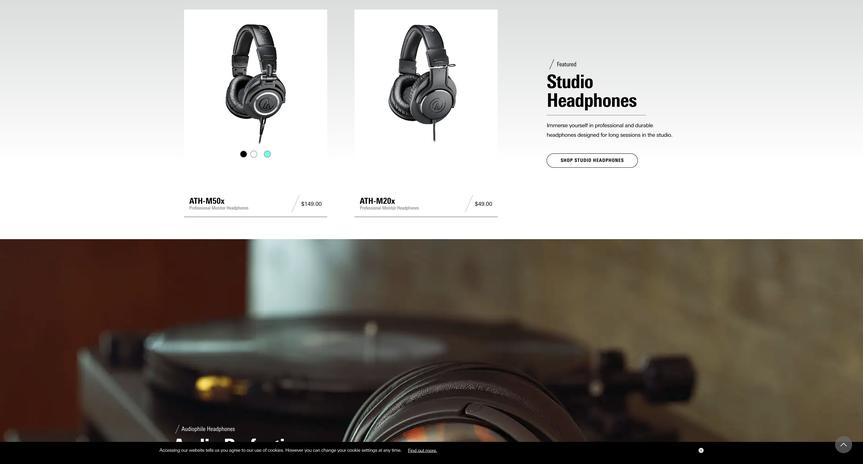 Task type: locate. For each thing, give the bounding box(es) containing it.
any
[[384, 448, 391, 453]]

2 professional from the left
[[360, 205, 381, 211]]

our
[[181, 448, 188, 453], [247, 448, 253, 453]]

accessing our website tells us you agree to our use of cookies. however you can change your cookie settings at any time.
[[159, 448, 403, 453]]

0 horizontal spatial our
[[181, 448, 188, 453]]

studio down featured
[[547, 70, 593, 93]]

2 monitor from the left
[[382, 205, 396, 211]]

0 vertical spatial in
[[590, 122, 594, 129]]

divider line image
[[290, 195, 301, 212], [463, 195, 475, 212]]

you left can on the bottom of the page
[[305, 448, 312, 453]]

cookies.
[[268, 448, 284, 453]]

settings
[[362, 448, 377, 453]]

1 horizontal spatial in
[[642, 132, 647, 138]]

headphones down for
[[593, 158, 624, 163]]

time.
[[392, 448, 402, 453]]

in
[[590, 122, 594, 129], [642, 132, 647, 138]]

headphones inside ath-m20x professional monitor headphones
[[397, 205, 419, 211]]

ath-
[[189, 196, 206, 206], [360, 196, 376, 206]]

monitor inside ath-m50x professional monitor headphones
[[212, 205, 226, 211]]

ath- for m50x
[[189, 196, 206, 206]]

however
[[285, 448, 303, 453]]

2 divider line image from the left
[[463, 195, 475, 212]]

more.
[[426, 448, 437, 453]]

0 horizontal spatial you
[[221, 448, 228, 453]]

1 horizontal spatial you
[[305, 448, 312, 453]]

1 monitor from the left
[[212, 205, 226, 211]]

ath- inside ath-m50x professional monitor headphones
[[189, 196, 206, 206]]

headphones right m20x
[[397, 205, 419, 211]]

1 you from the left
[[221, 448, 228, 453]]

in left the
[[642, 132, 647, 138]]

headphones
[[547, 89, 637, 112], [593, 158, 624, 163], [227, 205, 249, 211], [397, 205, 419, 211]]

professional inside ath-m20x professional monitor headphones
[[360, 205, 381, 211]]

ath-m50x professional monitor headphones
[[189, 196, 249, 211]]

immerse yourself in professional and durable headphones designed for long sessions in the studio.
[[547, 122, 673, 138]]

0 horizontal spatial monitor
[[212, 205, 226, 211]]

headphones right "m50x"
[[227, 205, 249, 211]]

you
[[221, 448, 228, 453], [305, 448, 312, 453]]

$149.00
[[301, 201, 322, 207]]

1 vertical spatial studio
[[575, 158, 592, 163]]

professional inside ath-m50x professional monitor headphones
[[189, 205, 211, 211]]

1 our from the left
[[181, 448, 188, 453]]

headphones inside ath-m50x professional monitor headphones
[[227, 205, 249, 211]]

2 ath- from the left
[[360, 196, 376, 206]]

0 horizontal spatial ath-
[[189, 196, 206, 206]]

shop studio headphones button
[[547, 153, 638, 168]]

ath- for m20x
[[360, 196, 376, 206]]

1 vertical spatial in
[[642, 132, 647, 138]]

1 horizontal spatial professional
[[360, 205, 381, 211]]

cookie
[[347, 448, 361, 453]]

professional
[[189, 205, 211, 211], [360, 205, 381, 211]]

monitor for m20x
[[382, 205, 396, 211]]

0 vertical spatial studio
[[547, 70, 593, 93]]

option group
[[189, 151, 323, 157]]

0 horizontal spatial divider line image
[[290, 195, 301, 212]]

agree
[[229, 448, 240, 453]]

studio.
[[657, 132, 673, 138]]

shop studio headphones
[[561, 158, 624, 163]]

1 horizontal spatial ath-
[[360, 196, 376, 206]]

1 professional from the left
[[189, 205, 211, 211]]

long
[[609, 132, 619, 138]]

website
[[189, 448, 205, 453]]

0 horizontal spatial professional
[[189, 205, 211, 211]]

arrow up image
[[841, 442, 847, 448]]

headphones up yourself
[[547, 89, 637, 112]]

us
[[215, 448, 220, 453]]

studio
[[547, 70, 593, 93], [575, 158, 592, 163]]

studio right the shop
[[575, 158, 592, 163]]

monitor for m50x
[[212, 205, 226, 211]]

1 ath- from the left
[[189, 196, 206, 206]]

1 horizontal spatial divider line image
[[463, 195, 475, 212]]

1 horizontal spatial our
[[247, 448, 253, 453]]

change
[[321, 448, 336, 453]]

ath- inside ath-m20x professional monitor headphones
[[360, 196, 376, 206]]

use
[[255, 448, 262, 453]]

divider line image for ath-m20x
[[463, 195, 475, 212]]

in up 'designed'
[[590, 122, 594, 129]]

m20x
[[376, 196, 395, 206]]

featured
[[557, 61, 577, 68]]

our left website
[[181, 448, 188, 453]]

you right us at the left
[[221, 448, 228, 453]]

$49.00
[[475, 201, 493, 207]]

monitor
[[212, 205, 226, 211], [382, 205, 396, 211]]

headphones |audio-technica image
[[0, 239, 864, 464]]

monitor inside ath-m20x professional monitor headphones
[[382, 205, 396, 211]]

1 divider line image from the left
[[290, 195, 301, 212]]

find out more.
[[408, 448, 437, 453]]

1 horizontal spatial monitor
[[382, 205, 396, 211]]

our right to
[[247, 448, 253, 453]]



Task type: describe. For each thing, give the bounding box(es) containing it.
studio inside button
[[575, 158, 592, 163]]

durable
[[636, 122, 654, 129]]

headphones inside button
[[593, 158, 624, 163]]

2 our from the left
[[247, 448, 253, 453]]

sessions
[[621, 132, 641, 138]]

shop
[[561, 158, 573, 163]]

yourself
[[569, 122, 588, 129]]

professional for m50x
[[189, 205, 211, 211]]

2 you from the left
[[305, 448, 312, 453]]

the
[[648, 132, 656, 138]]

image of ath-m50x image
[[189, 15, 322, 148]]

professional
[[595, 122, 624, 129]]

ath-m20x professional monitor headphones
[[360, 196, 419, 211]]

headphones
[[547, 132, 576, 138]]

professional for m20x
[[360, 205, 381, 211]]

shop studio headphones link
[[547, 153, 638, 168]]

at
[[379, 448, 382, 453]]

out
[[418, 448, 425, 453]]

0 horizontal spatial in
[[590, 122, 594, 129]]

your
[[337, 448, 346, 453]]

find
[[408, 448, 417, 453]]

ath-m20x l professional studio monitor headphones image
[[360, 15, 493, 148]]

accessing
[[159, 448, 180, 453]]

and
[[625, 122, 634, 129]]

studio inside studio headphones
[[547, 70, 593, 93]]

immerse
[[547, 122, 568, 129]]

of
[[263, 448, 267, 453]]

for
[[601, 132, 607, 138]]

can
[[313, 448, 320, 453]]

cross image
[[700, 449, 702, 452]]

designed
[[578, 132, 600, 138]]

tells
[[206, 448, 214, 453]]

m50x
[[206, 196, 225, 206]]

find out more. link
[[403, 445, 442, 456]]

divider line image for ath-m50x
[[290, 195, 301, 212]]

to
[[242, 448, 246, 453]]

studio headphones
[[547, 70, 637, 112]]



Task type: vqa. For each thing, say whether or not it's contained in the screenshot.
the long
yes



